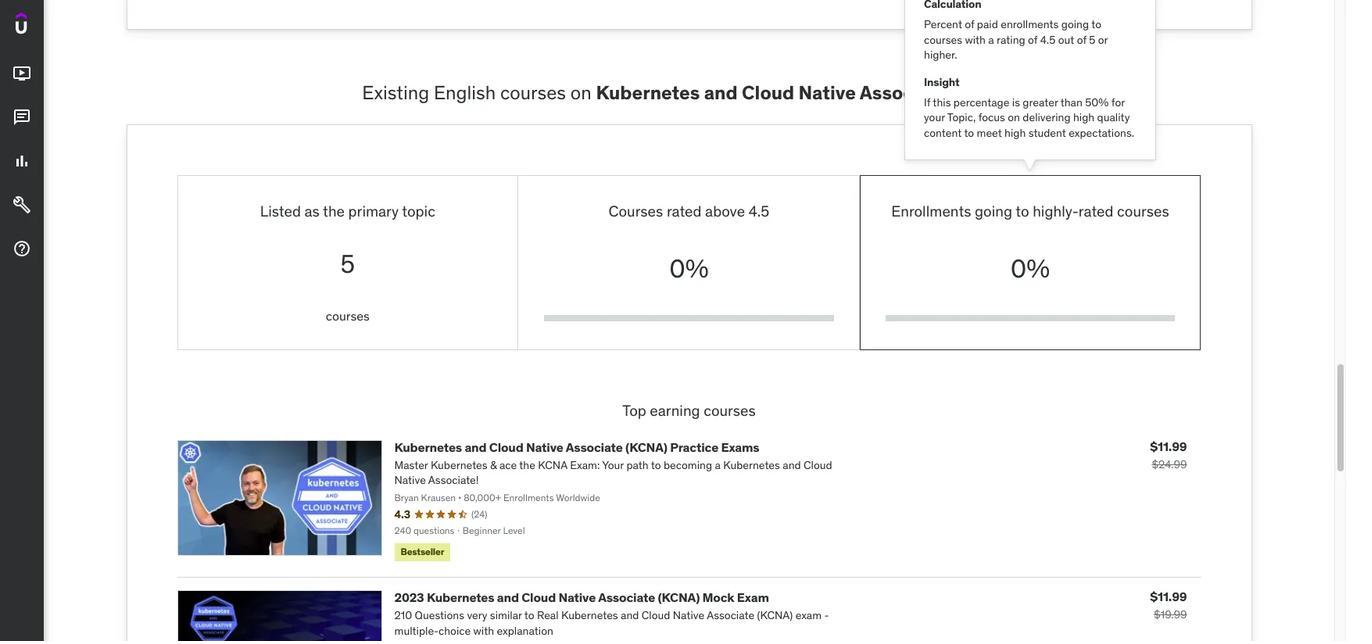 Task type: describe. For each thing, give the bounding box(es) containing it.
is
[[1013, 95, 1021, 109]]

earning
[[650, 401, 700, 420]]

to inside kubernetes and cloud native associate (kcna) practice exams master kubernetes & ace the kcna exam: your path to becoming a kubernetes and cloud native associate! bryan krausen • 80,000+ enrollments worldwide
[[651, 458, 661, 472]]

insight if this percentage is greater than 50% for your topic, focus on delivering high quality content to meet high student expectations.
[[924, 75, 1135, 140]]

$11.99 for $11.99 $19.99
[[1151, 589, 1188, 604]]

questions
[[415, 608, 465, 623]]

greater
[[1023, 95, 1059, 109]]

a inside kubernetes and cloud native associate (kcna) practice exams master kubernetes & ace the kcna exam: your path to becoming a kubernetes and cloud native associate! bryan krausen • 80,000+ enrollments worldwide
[[715, 458, 721, 472]]

very
[[467, 608, 488, 623]]

(kcna) left 'mock'
[[658, 590, 700, 605]]

2 horizontal spatial of
[[1077, 33, 1087, 47]]

english
[[434, 80, 496, 105]]

to left highly-
[[1016, 202, 1030, 221]]

with inside the 2023 kubernetes and cloud native associate (kcna) mock exam 210 questions very similar to real kubernetes and cloud native associate (kcna) exam - multiple-choice with explanation
[[474, 624, 494, 638]]

exams
[[721, 439, 760, 455]]

topic
[[402, 202, 436, 221]]

associate!
[[428, 474, 479, 488]]

1 horizontal spatial of
[[1028, 33, 1038, 47]]

-
[[825, 608, 829, 623]]

exam
[[796, 608, 822, 623]]

50%
[[1086, 95, 1109, 109]]

80,000+
[[464, 492, 501, 504]]

highly-
[[1033, 202, 1079, 221]]

0 vertical spatial the
[[323, 202, 345, 221]]

listed as the primary topic
[[260, 202, 436, 221]]

content
[[924, 126, 962, 140]]

240 questions
[[395, 524, 455, 536]]

primary
[[348, 202, 399, 221]]

&
[[490, 458, 497, 472]]

2 rated from the left
[[1079, 202, 1114, 221]]

2023 kubernetes and cloud native associate (kcna) mock exam link
[[395, 590, 769, 605]]

enrollments inside kubernetes and cloud native associate (kcna) practice exams master kubernetes & ace the kcna exam: your path to becoming a kubernetes and cloud native associate! bryan krausen • 80,000+ enrollments worldwide
[[504, 492, 554, 504]]

24 reviews element
[[471, 508, 488, 521]]

top earning courses
[[623, 401, 756, 420]]

mock
[[703, 590, 735, 605]]

delivering
[[1023, 110, 1071, 124]]

insight
[[924, 75, 960, 89]]

with inside percent of paid enrollments going to courses with a rating of 4.5 out of 5 or higher.
[[965, 33, 986, 47]]

becoming
[[664, 458, 712, 472]]

your
[[924, 110, 945, 124]]

enrollments going to highly-rated courses
[[892, 202, 1170, 221]]

path
[[627, 458, 649, 472]]

$11.99 $19.99
[[1151, 589, 1188, 622]]

student
[[1029, 126, 1067, 140]]

to inside percent of paid enrollments going to courses with a rating of 4.5 out of 5 or higher.
[[1092, 17, 1102, 31]]

kubernetes and cloud native associate (kcna) practice exams master kubernetes & ace the kcna exam: your path to becoming a kubernetes and cloud native associate! bryan krausen • 80,000+ enrollments worldwide
[[395, 439, 833, 504]]

(kcna) down exam
[[757, 608, 793, 623]]

practice
[[670, 439, 719, 455]]

choice
[[439, 624, 471, 638]]

on inside insight if this percentage is greater than 50% for your topic, focus on delivering high quality content to meet high student expectations.
[[1008, 110, 1021, 124]]

0 vertical spatial enrollments
[[892, 202, 972, 221]]

beginner
[[463, 524, 501, 536]]

questions
[[414, 524, 455, 536]]

kubernetes and cloud native associate (kcna) practice exams link
[[395, 439, 760, 455]]

3 medium image from the top
[[13, 239, 31, 258]]

explanation
[[497, 624, 554, 638]]

2 medium image from the top
[[13, 108, 31, 127]]

meet
[[977, 126, 1002, 140]]

listed
[[260, 202, 301, 221]]

1 vertical spatial 4.5
[[749, 202, 770, 221]]

expectations.
[[1069, 126, 1135, 140]]

multiple-
[[395, 624, 439, 638]]

1 medium image from the top
[[13, 64, 31, 83]]

2023
[[395, 590, 424, 605]]

level
[[503, 524, 525, 536]]

quality
[[1098, 110, 1130, 124]]

4.5 inside percent of paid enrollments going to courses with a rating of 4.5 out of 5 or higher.
[[1041, 33, 1056, 47]]

to inside insight if this percentage is greater than 50% for your topic, focus on delivering high quality content to meet high student expectations.
[[965, 126, 975, 140]]

enrollments
[[1001, 17, 1059, 31]]

beginner level
[[463, 524, 525, 536]]

ace
[[500, 458, 517, 472]]

paid
[[977, 17, 999, 31]]



Task type: locate. For each thing, give the bounding box(es) containing it.
master
[[395, 458, 428, 472]]

1 medium image from the top
[[13, 152, 31, 171]]

$11.99 for $11.99 $24.99
[[1151, 438, 1188, 454]]

0 horizontal spatial 5
[[341, 248, 355, 280]]

2 medium image from the top
[[13, 196, 31, 214]]

1 horizontal spatial 4.5
[[1041, 33, 1056, 47]]

rating
[[997, 33, 1026, 47]]

your
[[602, 458, 624, 472]]

top
[[623, 401, 647, 420]]

a down paid
[[989, 33, 995, 47]]

exam:
[[570, 458, 600, 472]]

similar
[[490, 608, 522, 623]]

$24.99
[[1152, 457, 1188, 471]]

1 horizontal spatial rated
[[1079, 202, 1114, 221]]

1 horizontal spatial going
[[1062, 17, 1089, 31]]

focus
[[979, 110, 1006, 124]]

kcna
[[538, 458, 568, 472]]

this
[[933, 95, 951, 109]]

1 vertical spatial with
[[474, 624, 494, 638]]

higher.
[[924, 48, 958, 62]]

a inside percent of paid enrollments going to courses with a rating of 4.5 out of 5 or higher.
[[989, 33, 995, 47]]

the
[[323, 202, 345, 221], [520, 458, 536, 472]]

0 horizontal spatial rated
[[667, 202, 702, 221]]

percent
[[924, 17, 963, 31]]

0% for to
[[1011, 253, 1050, 285]]

medium image
[[13, 152, 31, 171], [13, 196, 31, 214]]

worldwide
[[556, 492, 600, 504]]

high
[[1074, 110, 1095, 124], [1005, 126, 1026, 140]]

(kcna) inside kubernetes and cloud native associate (kcna) practice exams master kubernetes & ace the kcna exam: your path to becoming a kubernetes and cloud native associate! bryan krausen • 80,000+ enrollments worldwide
[[626, 439, 668, 455]]

1 horizontal spatial high
[[1074, 110, 1095, 124]]

the right ace
[[520, 458, 536, 472]]

0 horizontal spatial enrollments
[[504, 492, 554, 504]]

210
[[395, 608, 412, 623]]

udemy image
[[16, 13, 87, 39]]

1 horizontal spatial a
[[989, 33, 995, 47]]

1 vertical spatial medium image
[[13, 196, 31, 214]]

above
[[705, 202, 745, 221]]

0 horizontal spatial the
[[323, 202, 345, 221]]

high down than
[[1074, 110, 1095, 124]]

rated
[[667, 202, 702, 221], [1079, 202, 1114, 221]]

going up out
[[1062, 17, 1089, 31]]

if
[[924, 95, 931, 109]]

0 horizontal spatial 4.5
[[749, 202, 770, 221]]

cloud
[[742, 80, 795, 105], [489, 439, 524, 455], [804, 458, 833, 472], [522, 590, 556, 605], [642, 608, 671, 623]]

1 0% from the left
[[670, 253, 709, 285]]

0 vertical spatial medium image
[[13, 64, 31, 83]]

$19.99
[[1154, 608, 1188, 622]]

0 horizontal spatial high
[[1005, 126, 1026, 140]]

kubernetes
[[596, 80, 700, 105], [395, 439, 462, 455], [431, 458, 488, 472], [724, 458, 780, 472], [427, 590, 495, 605], [561, 608, 618, 623]]

0 horizontal spatial a
[[715, 458, 721, 472]]

1 vertical spatial $11.99
[[1151, 589, 1188, 604]]

0 horizontal spatial going
[[975, 202, 1013, 221]]

to
[[1092, 17, 1102, 31], [965, 126, 975, 140], [1016, 202, 1030, 221], [651, 458, 661, 472], [525, 608, 535, 623]]

existing
[[362, 80, 429, 105]]

exam
[[737, 590, 769, 605]]

existing english courses on kubernetes and cloud native associate (kcna)
[[362, 80, 1016, 105]]

1 horizontal spatial with
[[965, 33, 986, 47]]

of left paid
[[965, 17, 975, 31]]

1 vertical spatial medium image
[[13, 108, 31, 127]]

1 vertical spatial 5
[[341, 248, 355, 280]]

real
[[537, 608, 559, 623]]

a down practice
[[715, 458, 721, 472]]

of
[[965, 17, 975, 31], [1028, 33, 1038, 47], [1077, 33, 1087, 47]]

$11.99 up $24.99
[[1151, 438, 1188, 454]]

4.5
[[1041, 33, 1056, 47], [749, 202, 770, 221]]

of down enrollments
[[1028, 33, 1038, 47]]

to up the explanation
[[525, 608, 535, 623]]

4.3
[[395, 507, 410, 522]]

a
[[989, 33, 995, 47], [715, 458, 721, 472]]

than
[[1061, 95, 1083, 109]]

1 horizontal spatial 5
[[1090, 33, 1096, 47]]

0 horizontal spatial of
[[965, 17, 975, 31]]

medium image
[[13, 64, 31, 83], [13, 108, 31, 127], [13, 239, 31, 258]]

to right path
[[651, 458, 661, 472]]

0 vertical spatial with
[[965, 33, 986, 47]]

courses rated above 4.5
[[609, 202, 770, 221]]

1 horizontal spatial on
[[1008, 110, 1021, 124]]

or
[[1099, 33, 1108, 47]]

2 0% from the left
[[1011, 253, 1050, 285]]

with down paid
[[965, 33, 986, 47]]

240
[[395, 524, 411, 536]]

the inside kubernetes and cloud native associate (kcna) practice exams master kubernetes & ace the kcna exam: your path to becoming a kubernetes and cloud native associate! bryan krausen • 80,000+ enrollments worldwide
[[520, 458, 536, 472]]

5
[[1090, 33, 1096, 47], [341, 248, 355, 280]]

1 vertical spatial enrollments
[[504, 492, 554, 504]]

with down very
[[474, 624, 494, 638]]

0 vertical spatial 5
[[1090, 33, 1096, 47]]

percentage
[[954, 95, 1010, 109]]

1 horizontal spatial 0%
[[1011, 253, 1050, 285]]

1 rated from the left
[[667, 202, 702, 221]]

0 horizontal spatial on
[[571, 80, 592, 105]]

1 $11.99 from the top
[[1151, 438, 1188, 454]]

1 vertical spatial high
[[1005, 126, 1026, 140]]

2 $11.99 from the top
[[1151, 589, 1188, 604]]

out
[[1059, 33, 1075, 47]]

1 vertical spatial a
[[715, 458, 721, 472]]

1 horizontal spatial the
[[520, 458, 536, 472]]

4.5 left out
[[1041, 33, 1056, 47]]

0 vertical spatial high
[[1074, 110, 1095, 124]]

0 horizontal spatial with
[[474, 624, 494, 638]]

courses
[[924, 33, 963, 47], [500, 80, 566, 105], [1118, 202, 1170, 221], [326, 308, 370, 324], [704, 401, 756, 420]]

courses inside percent of paid enrollments going to courses with a rating of 4.5 out of 5 or higher.
[[924, 33, 963, 47]]

1 horizontal spatial enrollments
[[892, 202, 972, 221]]

$11.99 $24.99
[[1151, 438, 1188, 471]]

as
[[305, 202, 320, 221]]

bryan
[[395, 492, 419, 504]]

with
[[965, 33, 986, 47], [474, 624, 494, 638]]

1 vertical spatial on
[[1008, 110, 1021, 124]]

•
[[458, 492, 462, 504]]

5 left or on the top of page
[[1090, 33, 1096, 47]]

to inside the 2023 kubernetes and cloud native associate (kcna) mock exam 210 questions very similar to real kubernetes and cloud native associate (kcna) exam - multiple-choice with explanation
[[525, 608, 535, 623]]

going left highly-
[[975, 202, 1013, 221]]

4.5 right above
[[749, 202, 770, 221]]

topic,
[[948, 110, 976, 124]]

(kcna) up focus
[[952, 80, 1016, 105]]

on
[[571, 80, 592, 105], [1008, 110, 1021, 124]]

1 vertical spatial going
[[975, 202, 1013, 221]]

0 vertical spatial going
[[1062, 17, 1089, 31]]

bestseller
[[401, 546, 444, 558]]

the right as
[[323, 202, 345, 221]]

0% for above
[[670, 253, 709, 285]]

$11.99 up $19.99
[[1151, 589, 1188, 604]]

0 vertical spatial 4.5
[[1041, 33, 1056, 47]]

krausen
[[421, 492, 456, 504]]

0 vertical spatial on
[[571, 80, 592, 105]]

0% down courses rated above 4.5
[[670, 253, 709, 285]]

(24)
[[471, 508, 488, 520]]

of right out
[[1077, 33, 1087, 47]]

5 inside percent of paid enrollments going to courses with a rating of 4.5 out of 5 or higher.
[[1090, 33, 1096, 47]]

0 vertical spatial medium image
[[13, 152, 31, 171]]

0 horizontal spatial 0%
[[670, 253, 709, 285]]

native
[[799, 80, 856, 105], [526, 439, 564, 455], [395, 474, 426, 488], [559, 590, 596, 605], [673, 608, 705, 623]]

enrollments
[[892, 202, 972, 221], [504, 492, 554, 504]]

high right meet
[[1005, 126, 1026, 140]]

0%
[[670, 253, 709, 285], [1011, 253, 1050, 285]]

2023 kubernetes and cloud native associate (kcna) mock exam 210 questions very similar to real kubernetes and cloud native associate (kcna) exam - multiple-choice with explanation
[[395, 590, 829, 638]]

going inside percent of paid enrollments going to courses with a rating of 4.5 out of 5 or higher.
[[1062, 17, 1089, 31]]

1 vertical spatial the
[[520, 458, 536, 472]]

associate
[[860, 80, 948, 105], [566, 439, 623, 455], [598, 590, 655, 605], [707, 608, 755, 623]]

to down topic,
[[965, 126, 975, 140]]

0 vertical spatial $11.99
[[1151, 438, 1188, 454]]

to up or on the top of page
[[1092, 17, 1102, 31]]

going
[[1062, 17, 1089, 31], [975, 202, 1013, 221]]

and
[[704, 80, 738, 105], [465, 439, 487, 455], [783, 458, 801, 472], [497, 590, 519, 605], [621, 608, 639, 623]]

5 down listed as the primary topic
[[341, 248, 355, 280]]

percent of paid enrollments going to courses with a rating of 4.5 out of 5 or higher.
[[924, 17, 1108, 62]]

2 vertical spatial medium image
[[13, 239, 31, 258]]

0% down enrollments going to highly-rated courses
[[1011, 253, 1050, 285]]

associate inside kubernetes and cloud native associate (kcna) practice exams master kubernetes & ace the kcna exam: your path to becoming a kubernetes and cloud native associate! bryan krausen • 80,000+ enrollments worldwide
[[566, 439, 623, 455]]

(kcna) up path
[[626, 439, 668, 455]]

courses
[[609, 202, 663, 221]]

for
[[1112, 95, 1125, 109]]

0 vertical spatial a
[[989, 33, 995, 47]]



Task type: vqa. For each thing, say whether or not it's contained in the screenshot.
Krausen
yes



